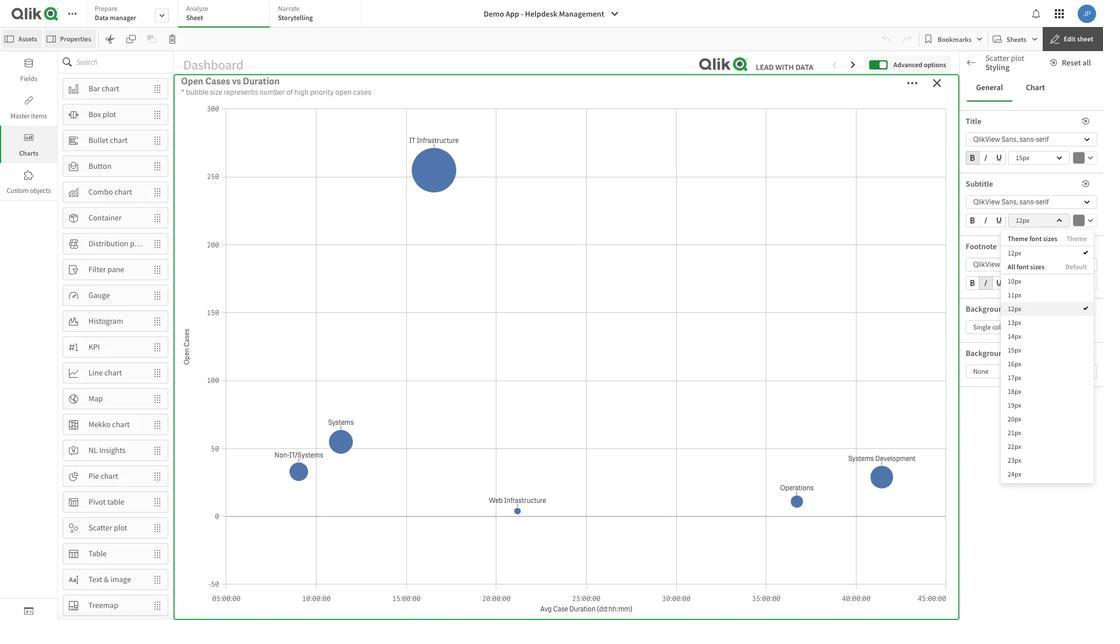 Task type: describe. For each thing, give the bounding box(es) containing it.
object image
[[24, 133, 33, 143]]

move image for box plot
[[147, 105, 168, 124]]

open cases vs duration * bubble size represents number of high priority open cases
[[181, 75, 372, 97]]

group for footnote
[[966, 276, 1006, 293]]

1 vertical spatial image
[[110, 575, 131, 585]]

bubble
[[186, 87, 208, 97]]

11px
[[1008, 291, 1022, 299]]

none text field inside application
[[966, 449, 1073, 465]]

helpdesk
[[525, 9, 558, 19]]

scatter plot styling
[[986, 53, 1025, 72]]

map
[[89, 394, 103, 404]]

fields button
[[0, 51, 57, 89]]

2 vertical spatial 12px
[[1008, 305, 1022, 313]]

resolved
[[212, 412, 250, 424]]

color
[[1010, 304, 1027, 314]]

group for subtitle
[[966, 214, 1006, 230]]

if
[[966, 238, 970, 247]]

charts button
[[0, 126, 57, 163]]

background color
[[966, 304, 1027, 314]]

16px
[[1008, 360, 1022, 368]]

72
[[286, 107, 327, 153]]

size inside open cases vs duration * bubble size represents number of high priority open cases
[[210, 87, 222, 97]]

filter pane
[[89, 264, 124, 275]]

18px
[[1008, 387, 1022, 396]]

move image for button
[[147, 157, 168, 176]]

distribution plot
[[89, 239, 144, 249]]

scatter plot
[[89, 523, 127, 533]]

move image for histogram
[[147, 312, 168, 331]]

pane
[[108, 264, 124, 275]]

application containing 72
[[0, 0, 1104, 621]]

bubble
[[966, 360, 990, 371]]

properties button
[[44, 30, 96, 48]]

move image for pie chart
[[147, 467, 168, 487]]

variables image
[[24, 607, 33, 616]]

styling inside scatter plot styling
[[986, 62, 1010, 72]]

charts
[[19, 149, 38, 157]]

chart for line chart
[[104, 368, 122, 378]]

if you want to add the object to master visualizations, you need to set state to <inherited>.
[[966, 238, 1074, 264]]

15px
[[1008, 346, 1022, 355]]

prepare
[[95, 4, 117, 13]]

items
[[31, 112, 47, 120]]

reset
[[1062, 57, 1081, 68]]

palette image
[[972, 302, 981, 311]]

of
[[286, 87, 293, 97]]

0 horizontal spatial you
[[971, 238, 981, 247]]

advanced
[[894, 60, 923, 69]]

move image for filter pane
[[147, 260, 168, 280]]

table
[[107, 497, 124, 508]]

cases left by on the right top of page
[[529, 163, 554, 175]]

priority
[[310, 87, 334, 97]]

master
[[10, 112, 30, 120]]

triangle bottom image
[[960, 179, 975, 185]]

assets
[[18, 34, 37, 43]]

narrate
[[278, 4, 300, 13]]

142 button
[[440, 79, 694, 157]]

10px 11px 12px 13px 14px 15px 16px 17px 18px 19px 20px 21px 22px 23px 24px
[[1008, 277, 1022, 479]]

plot for distribution plot
[[130, 239, 144, 249]]

bullet
[[89, 135, 108, 145]]

1 horizontal spatial image
[[1010, 348, 1031, 359]]

text & image
[[89, 575, 131, 585]]

2 triangle right image from the top
[[960, 512, 975, 518]]

kpi
[[89, 342, 100, 352]]

box
[[89, 109, 101, 120]]

to left add
[[999, 238, 1004, 247]]

edit sheet
[[1064, 34, 1094, 43]]

24px
[[1008, 470, 1022, 479]]

max
[[966, 436, 980, 446]]

copy image
[[126, 34, 135, 44]]

max visible bubbles
[[966, 436, 1032, 446]]

advanced options
[[894, 60, 947, 69]]

0 horizontal spatial state
[[966, 198, 983, 208]]

move image for table
[[147, 545, 168, 564]]

next sheet: performance image
[[849, 60, 858, 69]]

10px
[[1008, 277, 1022, 286]]

demo app - helpdesk management button
[[477, 5, 626, 23]]

open
[[335, 87, 352, 97]]

move image for line chart
[[147, 364, 168, 383]]

line chart
[[89, 368, 122, 378]]

prepare data manager
[[95, 4, 136, 22]]

analyze sheet
[[186, 4, 208, 22]]

1 horizontal spatial size
[[992, 360, 1005, 371]]

move image for treemap
[[147, 596, 168, 616]]

navigation off
[[966, 327, 1003, 351]]

next image
[[1091, 301, 1098, 312]]

open & resolved cases over time
[[179, 412, 321, 424]]

chart for combo chart
[[115, 187, 132, 197]]

options
[[924, 60, 947, 69]]

142
[[535, 107, 598, 153]]

states
[[1008, 177, 1027, 187]]

object
[[1028, 238, 1046, 247]]

reset all button
[[1044, 53, 1101, 72]]

pivot table
[[89, 497, 124, 508]]

sheets button
[[991, 30, 1041, 48]]

chart for mekko chart
[[112, 420, 130, 430]]

off
[[966, 340, 977, 351]]

mekko chart
[[89, 420, 130, 430]]

open cases by priority type
[[505, 163, 620, 175]]

1 triangle right image from the top
[[960, 157, 975, 163]]

scatter for scatter plot styling
[[986, 53, 1010, 63]]

suggestions
[[1008, 63, 1049, 73]]

appearance
[[966, 134, 1006, 144]]

to left set
[[1035, 247, 1040, 255]]

distribution
[[89, 239, 128, 249]]

scatter for scatter plot
[[89, 523, 112, 533]]

represents
[[224, 87, 258, 97]]

*
[[181, 87, 185, 97]]

treemap
[[89, 601, 118, 611]]

combo chart
[[89, 187, 132, 197]]

chart for bar chart
[[102, 83, 119, 94]]

plot for scatter plot
[[114, 523, 127, 533]]

properties
[[60, 34, 91, 43]]

app
[[506, 9, 519, 19]]

master items button
[[0, 89, 57, 126]]

duration
[[243, 75, 280, 87]]

container
[[89, 213, 122, 223]]

move image for gauge
[[147, 286, 168, 305]]

plot for scatter plot styling
[[1011, 53, 1025, 63]]

alternate
[[975, 177, 1006, 187]]

-
[[521, 9, 524, 19]]

20px
[[1008, 415, 1022, 424]]

presentation
[[975, 274, 1018, 284]]

12px button
[[1009, 214, 1070, 228]]

14px
[[1008, 332, 1022, 341]]

203 button
[[700, 79, 954, 157]]



Task type: vqa. For each thing, say whether or not it's contained in the screenshot.
group
yes



Task type: locate. For each thing, give the bounding box(es) containing it.
chart for chart
[[1026, 82, 1046, 93]]

7 move image from the top
[[147, 596, 168, 616]]

0 vertical spatial priority
[[272, 84, 331, 107]]

sheet
[[186, 13, 203, 22]]

application
[[0, 0, 1104, 621]]

group up want
[[966, 214, 1006, 230]]

plot down the table
[[114, 523, 127, 533]]

triangle right image up triangle bottom image
[[960, 157, 975, 163]]

background for background image
[[966, 348, 1008, 359]]

13px
[[1008, 318, 1022, 327]]

move image for text & image
[[147, 570, 168, 590]]

sheet
[[1078, 34, 1094, 43]]

cut image
[[106, 34, 115, 44]]

0 horizontal spatial &
[[104, 575, 109, 585]]

styling up the "general" button
[[986, 62, 1010, 72]]

triangle bottom image
[[960, 275, 975, 281]]

state right set
[[1051, 247, 1066, 255]]

8 move image from the top
[[147, 364, 168, 383]]

1 vertical spatial group
[[966, 214, 1006, 230]]

the
[[1018, 238, 1027, 247]]

scatter
[[986, 53, 1010, 63], [89, 523, 112, 533]]

1 move image from the top
[[147, 105, 168, 124]]

0 vertical spatial general
[[977, 82, 1003, 93]]

move image for bullet chart
[[147, 131, 168, 150]]

0 horizontal spatial image
[[110, 575, 131, 585]]

size down background image
[[992, 360, 1005, 371]]

type
[[601, 163, 620, 175]]

0 horizontal spatial chart
[[987, 63, 1006, 73]]

10 move image from the top
[[147, 441, 168, 461]]

plot
[[1011, 53, 1025, 63], [103, 109, 116, 120], [130, 239, 144, 249], [114, 523, 127, 533]]

general up alternate
[[975, 156, 1001, 166]]

move image for bar chart
[[147, 79, 168, 99]]

general button
[[967, 74, 1013, 102]]

1 horizontal spatial &
[[204, 412, 210, 424]]

to right object
[[1047, 238, 1053, 247]]

move image for combo chart
[[147, 182, 168, 202]]

1 horizontal spatial priority
[[567, 163, 599, 175]]

open for open & resolved cases over time
[[179, 412, 202, 424]]

assets button
[[2, 30, 42, 48]]

nl
[[89, 445, 98, 456]]

cases right priority
[[334, 84, 382, 107]]

list box inside application
[[1001, 230, 1094, 484]]

1 vertical spatial &
[[104, 575, 109, 585]]

plot right the distribution
[[130, 239, 144, 249]]

data
[[95, 13, 109, 22]]

open
[[181, 75, 203, 87], [505, 163, 527, 175], [179, 412, 202, 424]]

3 group from the top
[[966, 276, 1006, 293]]

23px
[[1008, 456, 1022, 465]]

grid
[[966, 476, 980, 487]]

chart for bullet chart
[[110, 135, 128, 145]]

1 vertical spatial state
[[1051, 247, 1066, 255]]

insights
[[99, 445, 126, 456]]

need
[[1019, 247, 1033, 255]]

& left resolved
[[204, 412, 210, 424]]

1 vertical spatial scatter
[[89, 523, 112, 533]]

0 horizontal spatial tab list
[[86, 0, 366, 29]]

6 move image from the top
[[147, 260, 168, 280]]

0 vertical spatial open
[[181, 75, 203, 87]]

Search text field
[[76, 51, 173, 73]]

12px for 12px popup button
[[1016, 216, 1030, 225]]

4 move image from the top
[[147, 338, 168, 357]]

you right if
[[971, 238, 981, 247]]

tab list containing prepare
[[86, 0, 366, 29]]

& for resolved
[[204, 412, 210, 424]]

2 vertical spatial group
[[966, 276, 1006, 293]]

0 vertical spatial tab list
[[86, 0, 366, 29]]

management
[[559, 9, 605, 19]]

group down appearance on the top right of page
[[966, 151, 1006, 167]]

14 move image from the top
[[147, 545, 168, 564]]

filter
[[89, 264, 106, 275]]

puzzle image
[[24, 171, 33, 180]]

move image for map
[[147, 389, 168, 409]]

chart right the combo
[[115, 187, 132, 197]]

2 vertical spatial open
[[179, 412, 202, 424]]

group for title
[[966, 151, 1006, 167]]

chart for pie chart
[[101, 471, 118, 482]]

background image
[[966, 348, 1031, 359]]

0 vertical spatial styling
[[986, 62, 1010, 72]]

master items
[[10, 112, 47, 120]]

1 horizontal spatial scatter
[[986, 53, 1010, 63]]

database image
[[24, 59, 33, 68]]

plot for box plot
[[103, 109, 116, 120]]

size
[[210, 87, 222, 97], [992, 360, 1005, 371]]

open left by on the right top of page
[[505, 163, 527, 175]]

cases left 'over'
[[251, 412, 276, 424]]

0 horizontal spatial priority
[[272, 84, 331, 107]]

12px up the
[[1016, 216, 1030, 225]]

open for open cases vs duration * bubble size represents number of high priority open cases
[[181, 75, 203, 87]]

4 move image from the top
[[147, 182, 168, 202]]

None text field
[[966, 449, 1073, 465]]

0 vertical spatial group
[[966, 151, 1006, 167]]

custom objects button
[[0, 163, 57, 201]]

11 move image from the top
[[147, 467, 168, 487]]

&
[[204, 412, 210, 424], [104, 575, 109, 585]]

chart
[[102, 83, 119, 94], [110, 135, 128, 145], [115, 187, 132, 197], [104, 368, 122, 378], [112, 420, 130, 430], [101, 471, 118, 482]]

0 vertical spatial 12px
[[1016, 216, 1030, 225]]

plot right box
[[103, 109, 116, 120]]

image up 16px
[[1010, 348, 1031, 359]]

number
[[260, 87, 285, 97]]

12px inside 12px popup button
[[1016, 216, 1030, 225]]

0 vertical spatial size
[[210, 87, 222, 97]]

image
[[1010, 348, 1031, 359], [110, 575, 131, 585]]

size right bubble
[[210, 87, 222, 97]]

analyze
[[186, 4, 208, 13]]

3 move image from the top
[[147, 157, 168, 176]]

move image for distribution plot
[[147, 234, 168, 254]]

open left resolved
[[179, 412, 202, 424]]

move image for scatter plot
[[147, 519, 168, 538]]

tab list
[[86, 0, 366, 29], [967, 74, 1097, 102]]

move image
[[147, 105, 168, 124], [147, 234, 168, 254], [147, 312, 168, 331], [147, 338, 168, 357], [147, 415, 168, 435], [147, 570, 168, 590], [147, 596, 168, 616]]

1 vertical spatial 12px
[[1008, 249, 1022, 257]]

chart right line
[[104, 368, 122, 378]]

move image for kpi
[[147, 338, 168, 357]]

nl insights
[[89, 445, 126, 456]]

2 move image from the top
[[147, 234, 168, 254]]

chart right pie
[[101, 471, 118, 482]]

image right text
[[110, 575, 131, 585]]

0 horizontal spatial scatter
[[89, 523, 112, 533]]

1 vertical spatial general
[[975, 156, 1001, 166]]

1 vertical spatial background
[[966, 348, 1008, 359]]

chart down suggestions
[[1026, 82, 1046, 93]]

time
[[300, 412, 321, 424]]

5 move image from the top
[[147, 415, 168, 435]]

1 vertical spatial styling
[[988, 301, 1013, 312]]

0 vertical spatial scatter
[[986, 53, 1010, 63]]

appearance tab
[[960, 128, 1104, 150]]

bubbles
[[1004, 436, 1032, 446]]

triangle right image down grid
[[960, 512, 975, 518]]

pie chart
[[89, 471, 118, 482]]

bullet chart
[[89, 135, 128, 145]]

general down scatter chart "image"
[[977, 82, 1003, 93]]

table
[[89, 549, 107, 559]]

link image
[[24, 96, 33, 105]]

tab list containing general
[[967, 74, 1097, 102]]

1 vertical spatial open
[[505, 163, 527, 175]]

histogram
[[89, 316, 123, 327]]

button
[[89, 161, 112, 171]]

1 horizontal spatial state
[[1051, 247, 1066, 255]]

to right set
[[1067, 247, 1073, 255]]

6 move image from the top
[[147, 570, 168, 590]]

<inherited>.
[[966, 255, 1000, 264]]

manager
[[110, 13, 136, 22]]

plot down the sheets
[[1011, 53, 1025, 63]]

cases inside open cases vs duration * bubble size represents number of high priority open cases
[[205, 75, 230, 87]]

2 group from the top
[[966, 214, 1006, 230]]

list box
[[1001, 230, 1094, 484]]

custom
[[7, 186, 29, 195]]

2 move image from the top
[[147, 131, 168, 150]]

chart up the "general" button
[[987, 63, 1006, 73]]

move image for mekko chart
[[147, 415, 168, 435]]

group up 'palette' icon
[[966, 276, 1006, 293]]

pivot
[[89, 497, 106, 508]]

0 vertical spatial &
[[204, 412, 210, 424]]

1 move image from the top
[[147, 79, 168, 99]]

0 vertical spatial state
[[966, 198, 983, 208]]

group
[[966, 151, 1006, 167], [966, 214, 1006, 230], [966, 276, 1006, 293]]

1 vertical spatial tab list
[[967, 74, 1097, 102]]

general inside the "general" button
[[977, 82, 1003, 93]]

12px for list box containing 12px
[[1008, 249, 1022, 257]]

1 vertical spatial priority
[[567, 163, 599, 175]]

12px down add
[[1008, 249, 1022, 257]]

delete image
[[168, 34, 177, 44]]

13 move image from the top
[[147, 519, 168, 538]]

want
[[983, 238, 997, 247]]

background up bubble size
[[966, 348, 1008, 359]]

combo
[[89, 187, 113, 197]]

cases left vs
[[205, 75, 230, 87]]

move image for nl insights
[[147, 441, 168, 461]]

scatter right scatter chart "image"
[[986, 53, 1010, 63]]

1 horizontal spatial chart
[[1026, 82, 1046, 93]]

sheets
[[1007, 35, 1027, 43]]

state down subtitle
[[966, 198, 983, 208]]

fields
[[20, 74, 37, 83]]

0 vertical spatial background
[[966, 304, 1008, 314]]

line
[[982, 476, 994, 487]]

master
[[1054, 238, 1074, 247]]

pie
[[89, 471, 99, 482]]

list box containing 12px
[[1001, 230, 1094, 484]]

cases inside high priority cases 72
[[334, 84, 382, 107]]

plot inside scatter plot styling
[[1011, 53, 1025, 63]]

background for background color
[[966, 304, 1008, 314]]

visible
[[981, 436, 1003, 446]]

0 vertical spatial image
[[1010, 348, 1031, 359]]

open inside open cases vs duration * bubble size represents number of high priority open cases
[[181, 75, 203, 87]]

12px
[[1016, 216, 1030, 225], [1008, 249, 1022, 257], [1008, 305, 1022, 313]]

background up the 'navigation'
[[966, 304, 1008, 314]]

bubble size
[[966, 360, 1005, 371]]

open left vs
[[181, 75, 203, 87]]

scatter up 'table'
[[89, 523, 112, 533]]

move image for container
[[147, 208, 168, 228]]

styling down 11px
[[988, 301, 1013, 312]]

1 horizontal spatial you
[[1008, 247, 1018, 255]]

& for image
[[104, 575, 109, 585]]

2 background from the top
[[966, 348, 1008, 359]]

& right text
[[104, 575, 109, 585]]

1 background from the top
[[966, 304, 1008, 314]]

chart for chart suggestions
[[987, 63, 1006, 73]]

triangle right image
[[960, 157, 975, 163], [960, 512, 975, 518]]

edit
[[1064, 34, 1076, 43]]

bookmarks
[[938, 35, 972, 43]]

state
[[966, 198, 983, 208], [1051, 247, 1066, 255]]

chart right "bullet" on the top of page
[[110, 135, 128, 145]]

high
[[294, 87, 309, 97]]

1 vertical spatial triangle right image
[[960, 512, 975, 518]]

to
[[999, 238, 1004, 247], [1047, 238, 1053, 247], [1035, 247, 1040, 255], [1067, 247, 1073, 255]]

chart suggestions
[[987, 63, 1049, 73]]

you
[[971, 238, 981, 247], [1008, 247, 1018, 255]]

9 move image from the top
[[147, 389, 168, 409]]

chart right bar
[[102, 83, 119, 94]]

gauge
[[89, 290, 110, 301]]

1 vertical spatial chart
[[1026, 82, 1046, 93]]

12px down 11px
[[1008, 305, 1022, 313]]

state inside if you want to add the object to master visualizations, you need to set state to <inherited>.
[[1051, 247, 1066, 255]]

1 group from the top
[[966, 151, 1006, 167]]

set
[[1042, 247, 1050, 255]]

3 move image from the top
[[147, 312, 168, 331]]

scatter chart image
[[969, 63, 978, 72]]

spacing
[[996, 476, 1022, 487]]

priority inside high priority cases 72
[[272, 84, 331, 107]]

0 horizontal spatial size
[[210, 87, 222, 97]]

1 horizontal spatial tab list
[[967, 74, 1097, 102]]

reset all
[[1062, 57, 1092, 68]]

box plot
[[89, 109, 116, 120]]

5 move image from the top
[[147, 208, 168, 228]]

visualizations,
[[966, 247, 1006, 255]]

scatter inside scatter plot styling
[[986, 53, 1010, 63]]

chart
[[987, 63, 1006, 73], [1026, 82, 1046, 93]]

chart right mekko
[[112, 420, 130, 430]]

custom objects
[[7, 186, 51, 195]]

move image for pivot table
[[147, 493, 168, 512]]

1 vertical spatial size
[[992, 360, 1005, 371]]

high
[[231, 84, 268, 107]]

0 vertical spatial chart
[[987, 63, 1006, 73]]

203
[[796, 107, 858, 153]]

footnote
[[966, 241, 997, 252]]

7 move image from the top
[[147, 286, 168, 305]]

chart inside button
[[1026, 82, 1046, 93]]

12 move image from the top
[[147, 493, 168, 512]]

0 vertical spatial triangle right image
[[960, 157, 975, 163]]

edit sheet button
[[1043, 27, 1104, 51]]

move image
[[147, 79, 168, 99], [147, 131, 168, 150], [147, 157, 168, 176], [147, 182, 168, 202], [147, 208, 168, 228], [147, 260, 168, 280], [147, 286, 168, 305], [147, 364, 168, 383], [147, 389, 168, 409], [147, 441, 168, 461], [147, 467, 168, 487], [147, 493, 168, 512], [147, 519, 168, 538], [147, 545, 168, 564]]

21px
[[1008, 429, 1022, 437]]

open for open cases by priority type
[[505, 163, 527, 175]]

you left the
[[1008, 247, 1018, 255]]



